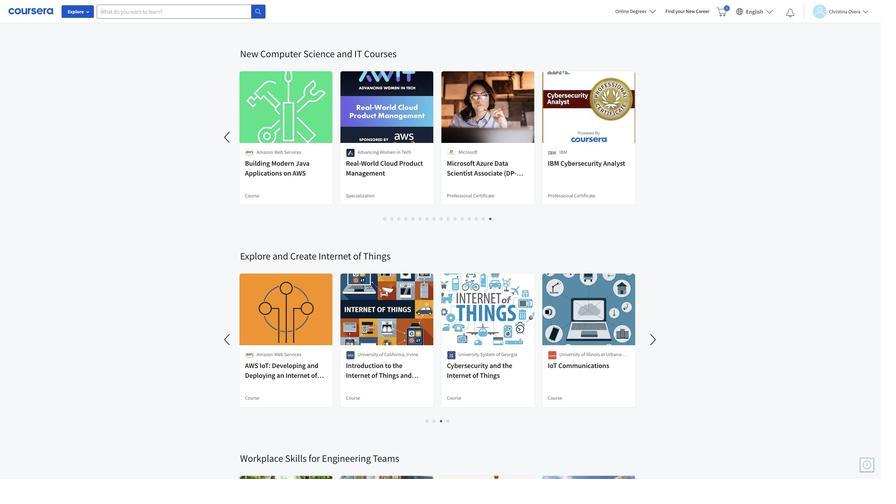 Task type: describe. For each thing, give the bounding box(es) containing it.
7 button
[[424, 215, 431, 223]]

associate
[[474, 169, 503, 178]]

amazon web services image
[[245, 149, 254, 158]]

internet for explore and create internet of things
[[319, 250, 351, 263]]

skills
[[285, 453, 307, 465]]

champaign
[[559, 359, 583, 365]]

degrees
[[630, 8, 647, 14]]

find your new career link
[[662, 7, 713, 16]]

aws inside aws iot: developing and deploying an internet of things
[[245, 362, 258, 370]]

real-
[[346, 159, 361, 168]]

What do you want to learn? text field
[[97, 4, 252, 18]]

course for cybersecurity and the internet of things
[[447, 395, 461, 402]]

ibm for ibm
[[559, 149, 567, 155]]

real-world cloud product management
[[346, 159, 423, 178]]

online
[[615, 8, 629, 14]]

for
[[309, 453, 320, 465]]

cybersecurity inside cybersecurity and the internet of things
[[447, 362, 488, 370]]

product
[[399, 159, 423, 168]]

things inside aws iot: developing and deploying an internet of things
[[245, 381, 265, 390]]

new inside find your new career 'link'
[[686, 8, 695, 14]]

introduction to the internet of things and embedded systems
[[346, 362, 412, 390]]

science
[[303, 47, 335, 60]]

professional certificate for cybersecurity
[[548, 193, 595, 199]]

and inside aws iot: developing and deploying an internet of things
[[307, 362, 319, 370]]

women
[[380, 149, 396, 155]]

amazon for new
[[257, 149, 273, 155]]

cloud
[[380, 159, 398, 168]]

iot
[[548, 362, 557, 370]]

iot:
[[260, 362, 271, 370]]

13 button
[[466, 215, 474, 223]]

teams
[[373, 453, 399, 465]]

of inside introduction to the internet of things and embedded systems
[[372, 371, 378, 380]]

workplace skills for engineering teams carousel element
[[237, 432, 881, 480]]

1 list from the top
[[240, 12, 636, 20]]

illinois
[[586, 352, 600, 358]]

hypothesis-driven development course by university of virginia, image
[[441, 477, 535, 480]]

3 button for rightmost 2 button
[[438, 418, 445, 426]]

(dp-
[[504, 169, 517, 178]]

4 for rightmost 2 button
[[447, 418, 450, 425]]

previous slide image for explore and create internet of things
[[219, 332, 236, 349]]

9 button
[[438, 215, 445, 223]]

the for and
[[502, 362, 512, 370]]

in
[[397, 149, 401, 155]]

6
[[419, 216, 422, 222]]

overa
[[849, 8, 861, 15]]

aws iot: developing and deploying an internet of things
[[245, 362, 319, 390]]

coding interview preparation course by meta, image
[[239, 477, 333, 480]]

10 button
[[445, 215, 453, 223]]

at
[[601, 352, 605, 358]]

11
[[454, 216, 460, 222]]

previous slide image for new computer science and it courses
[[219, 129, 236, 146]]

certificate for cybersecurity
[[574, 193, 595, 199]]

microsoft for microsoft azure data scientist associate (dp- 100)
[[447, 159, 475, 168]]

building modern java applications on aws
[[245, 159, 310, 178]]

georgia
[[501, 352, 517, 358]]

create
[[290, 250, 317, 263]]

university for introduction
[[358, 352, 378, 358]]

courses
[[364, 47, 397, 60]]

course for building modern java applications on aws
[[245, 193, 259, 199]]

professional for microsoft azure data scientist associate (dp- 100)
[[447, 193, 472, 199]]

online degrees button
[[610, 4, 662, 19]]

15 button
[[480, 215, 488, 223]]

urbana-
[[606, 352, 623, 358]]

microsoft for microsoft
[[459, 149, 478, 155]]

the for to
[[393, 362, 403, 370]]

2 for left 2 button
[[391, 216, 394, 222]]

web for computer
[[274, 149, 283, 155]]

to
[[385, 362, 391, 370]]

3 for rightmost 2 button
[[440, 418, 443, 425]]

english button
[[734, 0, 776, 23]]

11 button
[[452, 215, 460, 223]]

help center image
[[863, 462, 871, 470]]

web for and
[[274, 352, 283, 358]]

engineering
[[322, 453, 371, 465]]

university of california, irvine image
[[346, 351, 355, 360]]

12
[[461, 216, 467, 222]]

workplace skills for engineering teams
[[240, 453, 399, 465]]

course for introduction to the internet of things and embedded systems
[[346, 395, 360, 402]]

university of california, irvine
[[358, 352, 418, 358]]

1 button for left 2 button
[[382, 215, 389, 223]]

9
[[440, 216, 443, 222]]

introduction to software product management course by university of alberta, image
[[542, 477, 635, 480]]

university for cybersecurity
[[459, 352, 479, 358]]

university system of georgia
[[459, 352, 517, 358]]

4 for left 2 button
[[405, 216, 408, 222]]

advancing
[[358, 149, 379, 155]]

8
[[433, 216, 436, 222]]

and inside introduction to the internet of things and embedded systems
[[400, 371, 412, 380]]

an
[[277, 371, 284, 380]]

new computer science and it courses
[[240, 47, 397, 60]]

16 button
[[487, 215, 495, 223]]

university of illinois at urbana- champaign
[[559, 352, 623, 365]]

4 button for the 3 button within the explore and create internet of things carousel element
[[445, 418, 452, 426]]

10
[[447, 216, 453, 222]]

course for aws iot: developing and deploying an internet of things
[[245, 395, 259, 402]]

christina overa
[[829, 8, 861, 15]]

show notifications image
[[786, 9, 795, 17]]

professional for ibm cybersecurity analyst
[[548, 193, 573, 199]]

embedded
[[346, 381, 378, 390]]

explore and create internet of things carousel element
[[219, 229, 662, 432]]

university for iot
[[559, 352, 580, 358]]

amazon for explore
[[257, 352, 273, 358]]

3 for left 2 button
[[398, 216, 401, 222]]

things for cybersecurity and the internet of things
[[480, 371, 500, 380]]

5
[[412, 216, 415, 222]]

your
[[676, 8, 685, 14]]

explore for explore
[[68, 8, 84, 15]]

christina overa button
[[804, 4, 868, 18]]

introduction
[[346, 362, 384, 370]]

advancing women in tech image
[[346, 149, 355, 158]]

world
[[361, 159, 379, 168]]

find
[[666, 8, 675, 14]]

1 horizontal spatial 2 button
[[431, 418, 438, 426]]

certificate for azure
[[473, 193, 494, 199]]

english
[[746, 8, 763, 15]]

7
[[426, 216, 429, 222]]

and left create
[[273, 250, 288, 263]]

computer
[[260, 47, 301, 60]]

building
[[245, 159, 270, 168]]

of inside cybersecurity and the internet of things
[[473, 371, 479, 380]]



Task type: locate. For each thing, give the bounding box(es) containing it.
coursera image
[[8, 6, 53, 17]]

0 vertical spatial web
[[274, 149, 283, 155]]

2
[[391, 216, 394, 222], [433, 418, 436, 425]]

1 vertical spatial amazon
[[257, 352, 273, 358]]

0 horizontal spatial 2
[[391, 216, 394, 222]]

0 horizontal spatial professional
[[447, 193, 472, 199]]

internet down university system of georgia icon
[[447, 371, 471, 380]]

2 services from the top
[[284, 352, 301, 358]]

3 button
[[396, 215, 403, 223], [438, 418, 445, 426]]

explore for explore and create internet of things
[[240, 250, 271, 263]]

microsoft inside the microsoft azure data scientist associate (dp- 100)
[[447, 159, 475, 168]]

100)
[[447, 179, 460, 187]]

list
[[240, 12, 636, 20], [240, 215, 636, 223], [240, 418, 636, 426]]

2 the from the left
[[502, 362, 512, 370]]

2 list from the top
[[240, 215, 636, 223]]

0 horizontal spatial cybersecurity
[[447, 362, 488, 370]]

shopping cart: 1 item image
[[717, 5, 730, 17]]

1 vertical spatial aws
[[245, 362, 258, 370]]

1
[[384, 216, 387, 222], [426, 418, 429, 425]]

advancing women in tech
[[358, 149, 411, 155]]

1 amazon from the top
[[257, 149, 273, 155]]

cybersecurity and the internet of things
[[447, 362, 512, 380]]

0 horizontal spatial 3 button
[[396, 215, 403, 223]]

ibm for ibm cybersecurity analyst
[[548, 159, 559, 168]]

new inside new computer science and it courses carousel element
[[240, 47, 258, 60]]

list inside new computer science and it courses carousel element
[[240, 215, 636, 223]]

3 inside new computer science and it courses carousel element
[[398, 216, 401, 222]]

0 vertical spatial microsoft
[[459, 149, 478, 155]]

tech
[[402, 149, 411, 155]]

services up 'developing'
[[284, 352, 301, 358]]

0 vertical spatial 3
[[398, 216, 401, 222]]

0 horizontal spatial new
[[240, 47, 258, 60]]

aws down java
[[293, 169, 306, 178]]

analyst
[[603, 159, 625, 168]]

2 certificate from the left
[[574, 193, 595, 199]]

university right university system of georgia icon
[[459, 352, 479, 358]]

0 vertical spatial new
[[686, 8, 695, 14]]

of
[[353, 250, 361, 263], [379, 352, 383, 358], [496, 352, 500, 358], [581, 352, 585, 358], [311, 371, 317, 380], [372, 371, 378, 380], [473, 371, 479, 380]]

microsoft image
[[447, 149, 456, 158]]

None search field
[[97, 4, 266, 18]]

web
[[274, 149, 283, 155], [274, 352, 283, 358]]

things inside cybersecurity and the internet of things
[[480, 371, 500, 380]]

1 previous slide image from the top
[[219, 129, 236, 146]]

web inside new computer science and it courses carousel element
[[274, 149, 283, 155]]

internet inside aws iot: developing and deploying an internet of things
[[286, 371, 310, 380]]

university
[[358, 352, 378, 358], [459, 352, 479, 358], [559, 352, 580, 358]]

the down georgia
[[502, 362, 512, 370]]

aws down amazon web services image
[[245, 362, 258, 370]]

deploying
[[245, 371, 275, 380]]

1 web from the top
[[274, 149, 283, 155]]

1 horizontal spatial professional
[[548, 193, 573, 199]]

azure
[[476, 159, 493, 168]]

1 horizontal spatial certificate
[[574, 193, 595, 199]]

0 vertical spatial 2 button
[[389, 215, 396, 223]]

1 professional from the left
[[447, 193, 472, 199]]

0 horizontal spatial 3
[[398, 216, 401, 222]]

christina
[[829, 8, 848, 15]]

new right your
[[686, 8, 695, 14]]

services
[[284, 149, 301, 155], [284, 352, 301, 358]]

1 vertical spatial 1 button
[[424, 418, 431, 426]]

services inside new computer science and it courses carousel element
[[284, 149, 301, 155]]

ibm right ibm image
[[559, 149, 567, 155]]

4 button inside explore and create internet of things carousel element
[[445, 418, 452, 426]]

1 vertical spatial web
[[274, 352, 283, 358]]

amazon web services image
[[245, 351, 254, 360]]

2 university from the left
[[459, 352, 479, 358]]

university up introduction on the left
[[358, 352, 378, 358]]

cybersecurity
[[561, 159, 602, 168], [447, 362, 488, 370]]

2 professional from the left
[[548, 193, 573, 199]]

1 vertical spatial 1
[[426, 418, 429, 425]]

course
[[245, 193, 259, 199], [245, 395, 259, 402], [346, 395, 360, 402], [447, 395, 461, 402], [548, 395, 562, 402]]

workplace
[[240, 453, 283, 465]]

management
[[346, 169, 385, 178]]

university system of georgia image
[[447, 351, 456, 360]]

1 university from the left
[[358, 352, 378, 358]]

2 for rightmost 2 button
[[433, 418, 436, 425]]

modern
[[271, 159, 294, 168]]

2 inside explore and create internet of things carousel element
[[433, 418, 436, 425]]

0 vertical spatial 1
[[384, 216, 387, 222]]

15
[[482, 216, 488, 222]]

0 vertical spatial explore
[[68, 8, 84, 15]]

the right the to
[[393, 362, 403, 370]]

explore inside dropdown button
[[68, 8, 84, 15]]

and up systems on the bottom left of the page
[[400, 371, 412, 380]]

ibm down ibm image
[[548, 159, 559, 168]]

0 vertical spatial 4 button
[[403, 215, 410, 223]]

professional
[[447, 193, 472, 199], [548, 193, 573, 199]]

and down university system of georgia
[[490, 362, 501, 370]]

0 horizontal spatial ibm
[[548, 159, 559, 168]]

2 vertical spatial list
[[240, 418, 636, 426]]

1 vertical spatial 4
[[447, 418, 450, 425]]

1 horizontal spatial professional certificate
[[548, 193, 595, 199]]

things
[[363, 250, 391, 263], [379, 371, 399, 380], [480, 371, 500, 380], [245, 381, 265, 390]]

0 horizontal spatial 4
[[405, 216, 408, 222]]

applications
[[245, 169, 282, 178]]

on
[[283, 169, 291, 178]]

aws
[[293, 169, 306, 178], [245, 362, 258, 370]]

and inside cybersecurity and the internet of things
[[490, 362, 501, 370]]

internet
[[319, 250, 351, 263], [286, 371, 310, 380], [346, 371, 370, 380], [447, 371, 471, 380]]

1 services from the top
[[284, 149, 301, 155]]

online degrees
[[615, 8, 647, 14]]

2 button
[[389, 215, 396, 223], [431, 418, 438, 426]]

0 vertical spatial previous slide image
[[219, 129, 236, 146]]

next slide image
[[645, 332, 662, 349]]

1 horizontal spatial 3
[[440, 418, 443, 425]]

java
[[296, 159, 310, 168]]

1 professional certificate from the left
[[447, 193, 494, 199]]

1 vertical spatial previous slide image
[[219, 332, 236, 349]]

and left 'it'
[[337, 47, 352, 60]]

professional certificate
[[447, 193, 494, 199], [548, 193, 595, 199]]

1 vertical spatial 4 button
[[445, 418, 452, 426]]

1 vertical spatial list
[[240, 215, 636, 223]]

career
[[696, 8, 710, 14]]

1 horizontal spatial 2
[[433, 418, 436, 425]]

16
[[489, 216, 495, 222]]

1 horizontal spatial ibm
[[559, 149, 567, 155]]

professional certificate for azure
[[447, 193, 494, 199]]

0 horizontal spatial 2 button
[[389, 215, 396, 223]]

1 horizontal spatial 1 button
[[424, 418, 431, 426]]

0 horizontal spatial 1
[[384, 216, 387, 222]]

3 button for left 2 button
[[396, 215, 403, 223]]

microsoft up scientist
[[447, 159, 475, 168]]

1 for 1 button for rightmost 2 button
[[426, 418, 429, 425]]

things for introduction to the internet of things and embedded systems
[[379, 371, 399, 380]]

1 horizontal spatial the
[[502, 362, 512, 370]]

internet right create
[[319, 250, 351, 263]]

0 vertical spatial list
[[240, 12, 636, 20]]

amazon web services inside explore and create internet of things carousel element
[[257, 352, 301, 358]]

3 list from the top
[[240, 418, 636, 426]]

0 horizontal spatial university
[[358, 352, 378, 358]]

1 inside new computer science and it courses carousel element
[[384, 216, 387, 222]]

internet for introduction to the internet of things and embedded systems
[[346, 371, 370, 380]]

certificate down ibm cybersecurity analyst
[[574, 193, 595, 199]]

1 vertical spatial 3 button
[[438, 418, 445, 426]]

internet for cybersecurity and the internet of things
[[447, 371, 471, 380]]

1 certificate from the left
[[473, 193, 494, 199]]

0 vertical spatial 1 button
[[382, 215, 389, 223]]

web up 'developing'
[[274, 352, 283, 358]]

1 vertical spatial cybersecurity
[[447, 362, 488, 370]]

things inside introduction to the internet of things and embedded systems
[[379, 371, 399, 380]]

university inside university of illinois at urbana- champaign
[[559, 352, 580, 358]]

0 vertical spatial 2
[[391, 216, 394, 222]]

0 horizontal spatial explore
[[68, 8, 84, 15]]

cybersecurity inside new computer science and it courses carousel element
[[561, 159, 602, 168]]

5 button
[[410, 215, 417, 223]]

new computer science and it courses carousel element
[[0, 26, 641, 229]]

amazon inside new computer science and it courses carousel element
[[257, 149, 273, 155]]

web inside explore and create internet of things carousel element
[[274, 352, 283, 358]]

1 vertical spatial amazon web services
[[257, 352, 301, 358]]

4 inside new computer science and it courses carousel element
[[405, 216, 408, 222]]

0 vertical spatial 3 button
[[396, 215, 403, 223]]

1 amazon web services from the top
[[257, 149, 301, 155]]

2 amazon web services from the top
[[257, 352, 301, 358]]

3 university from the left
[[559, 352, 580, 358]]

amazon web services up 'developing'
[[257, 352, 301, 358]]

0 vertical spatial amazon web services
[[257, 149, 301, 155]]

14 button
[[473, 215, 481, 223]]

13
[[468, 216, 474, 222]]

1 vertical spatial 2
[[433, 418, 436, 425]]

systems
[[380, 381, 405, 390]]

services for and
[[284, 352, 301, 358]]

amazon up iot: at the left bottom of the page
[[257, 352, 273, 358]]

amazon web services
[[257, 149, 301, 155], [257, 352, 301, 358]]

1 horizontal spatial 4
[[447, 418, 450, 425]]

1 horizontal spatial 3 button
[[438, 418, 445, 426]]

2 previous slide image from the top
[[219, 332, 236, 349]]

1 horizontal spatial 1
[[426, 418, 429, 425]]

0 vertical spatial cybersecurity
[[561, 159, 602, 168]]

1 vertical spatial microsoft
[[447, 159, 475, 168]]

2 web from the top
[[274, 352, 283, 358]]

explore
[[68, 8, 84, 15], [240, 250, 271, 263]]

12 button
[[459, 215, 467, 223]]

amazon up building
[[257, 149, 273, 155]]

2 amazon from the top
[[257, 352, 273, 358]]

0 horizontal spatial 4 button
[[403, 215, 410, 223]]

0 vertical spatial services
[[284, 149, 301, 155]]

and
[[337, 47, 352, 60], [273, 250, 288, 263], [307, 362, 319, 370], [490, 362, 501, 370], [400, 371, 412, 380]]

1 horizontal spatial aws
[[293, 169, 306, 178]]

internet inside cybersecurity and the internet of things
[[447, 371, 471, 380]]

1 the from the left
[[393, 362, 403, 370]]

0 vertical spatial 4
[[405, 216, 408, 222]]

services inside explore and create internet of things carousel element
[[284, 352, 301, 358]]

iot communications
[[548, 362, 609, 370]]

explore and create internet of things
[[240, 250, 391, 263]]

internet down 'developing'
[[286, 371, 310, 380]]

internet inside introduction to the internet of things and embedded systems
[[346, 371, 370, 380]]

services up java
[[284, 149, 301, 155]]

0 horizontal spatial certificate
[[473, 193, 494, 199]]

it
[[354, 47, 362, 60]]

14
[[475, 216, 481, 222]]

4 button
[[403, 215, 410, 223], [445, 418, 452, 426]]

2 professional certificate from the left
[[548, 193, 595, 199]]

amazon web services for computer
[[257, 149, 301, 155]]

amazon web services inside new computer science and it courses carousel element
[[257, 149, 301, 155]]

irvine
[[407, 352, 418, 358]]

3 button inside explore and create internet of things carousel element
[[438, 418, 445, 426]]

ibm image
[[548, 149, 557, 158]]

data
[[495, 159, 508, 168]]

the inside cybersecurity and the internet of things
[[502, 362, 512, 370]]

cybersecurity left the analyst
[[561, 159, 602, 168]]

1 vertical spatial new
[[240, 47, 258, 60]]

agile project management course by google, image
[[340, 477, 434, 480]]

ibm cybersecurity analyst
[[548, 159, 625, 168]]

things for explore and create internet of things
[[363, 250, 391, 263]]

web up the modern
[[274, 149, 283, 155]]

4 button for the 3 button corresponding to left 2 button
[[403, 215, 410, 223]]

amazon
[[257, 149, 273, 155], [257, 352, 273, 358]]

of inside aws iot: developing and deploying an internet of things
[[311, 371, 317, 380]]

communications
[[558, 362, 609, 370]]

0 horizontal spatial 1 button
[[382, 215, 389, 223]]

1 button for rightmost 2 button
[[424, 418, 431, 426]]

1 vertical spatial ibm
[[548, 159, 559, 168]]

1 horizontal spatial new
[[686, 8, 695, 14]]

list inside explore and create internet of things carousel element
[[240, 418, 636, 426]]

1 vertical spatial explore
[[240, 250, 271, 263]]

1 horizontal spatial 4 button
[[445, 418, 452, 426]]

2 inside new computer science and it courses carousel element
[[391, 216, 394, 222]]

1 vertical spatial 3
[[440, 418, 443, 425]]

1 horizontal spatial explore
[[240, 250, 271, 263]]

developing
[[272, 362, 306, 370]]

the inside introduction to the internet of things and embedded systems
[[393, 362, 403, 370]]

6 button
[[417, 215, 424, 223]]

services for computer
[[284, 149, 301, 155]]

university of illinois at urbana-champaign image
[[548, 351, 557, 360]]

microsoft right the microsoft image
[[459, 149, 478, 155]]

and right 'developing'
[[307, 362, 319, 370]]

3 inside explore and create internet of things carousel element
[[440, 418, 443, 425]]

california,
[[384, 352, 406, 358]]

1 horizontal spatial university
[[459, 352, 479, 358]]

scientist
[[447, 169, 473, 178]]

microsoft azure data scientist associate (dp- 100)
[[447, 159, 517, 187]]

internet up embedded
[[346, 371, 370, 380]]

0 vertical spatial aws
[[293, 169, 306, 178]]

0 vertical spatial ibm
[[559, 149, 567, 155]]

aws inside building modern java applications on aws
[[293, 169, 306, 178]]

0 horizontal spatial professional certificate
[[447, 193, 494, 199]]

cybersecurity down university system of georgia icon
[[447, 362, 488, 370]]

1 for left 2 button's 1 button
[[384, 216, 387, 222]]

certificate down the microsoft azure data scientist associate (dp- 100)
[[473, 193, 494, 199]]

find your new career
[[666, 8, 710, 14]]

0 horizontal spatial aws
[[245, 362, 258, 370]]

0 vertical spatial amazon
[[257, 149, 273, 155]]

8 button
[[431, 215, 438, 223]]

amazon web services up the modern
[[257, 149, 301, 155]]

system
[[480, 352, 495, 358]]

university up champaign
[[559, 352, 580, 358]]

1 inside explore and create internet of things carousel element
[[426, 418, 429, 425]]

1 vertical spatial services
[[284, 352, 301, 358]]

0 horizontal spatial the
[[393, 362, 403, 370]]

4
[[405, 216, 408, 222], [447, 418, 450, 425]]

1 horizontal spatial cybersecurity
[[561, 159, 602, 168]]

specialization
[[346, 193, 375, 199]]

of inside university of illinois at urbana- champaign
[[581, 352, 585, 358]]

2 horizontal spatial university
[[559, 352, 580, 358]]

amazon web services for and
[[257, 352, 301, 358]]

previous slide image
[[219, 129, 236, 146], [219, 332, 236, 349]]

explore button
[[62, 5, 94, 18]]

1 vertical spatial 2 button
[[431, 418, 438, 426]]

amazon inside explore and create internet of things carousel element
[[257, 352, 273, 358]]

4 inside explore and create internet of things carousel element
[[447, 418, 450, 425]]

course for iot communications
[[548, 395, 562, 402]]

10 11 12 13 14 15 16
[[447, 216, 495, 222]]

new left computer
[[240, 47, 258, 60]]



Task type: vqa. For each thing, say whether or not it's contained in the screenshot.
"DATA SCIENCE & ANALYTICS (3)"
no



